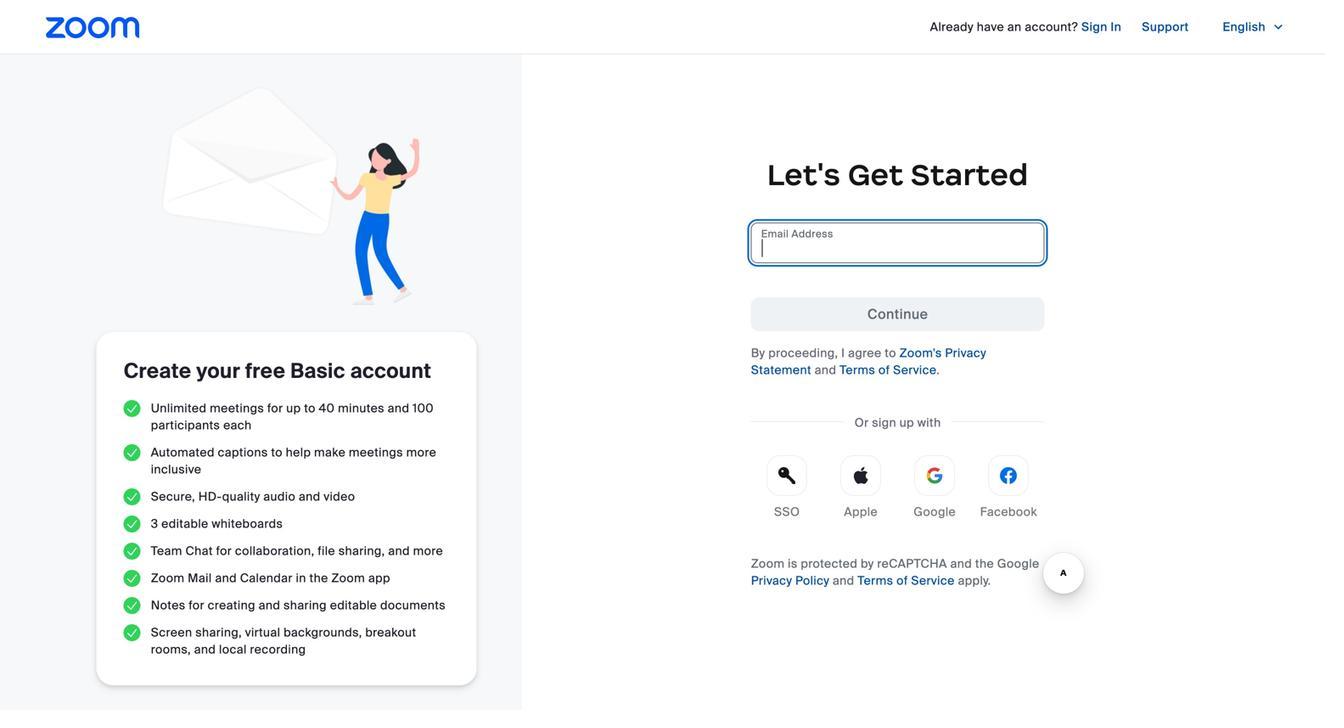 Task type: describe. For each thing, give the bounding box(es) containing it.
secure, hd-quality audio and video
[[151, 489, 355, 504]]

privacy policy link
[[751, 573, 830, 589]]

or sign up with
[[855, 415, 942, 431]]

down image
[[1273, 19, 1285, 36]]

email
[[762, 227, 789, 240]]

your
[[196, 358, 240, 384]]

meetings inside unlimited meetings for up to 40 minutes and 100 participants each
[[210, 400, 264, 416]]

to for up
[[304, 400, 316, 416]]

protected
[[801, 556, 858, 572]]

sso
[[775, 504, 800, 520]]

of inside the zoom is protected by recaptcha and the google privacy policy and terms of service apply.
[[897, 573, 909, 589]]

0 vertical spatial of
[[879, 362, 890, 378]]

english button
[[1210, 14, 1299, 41]]

by
[[861, 556, 874, 572]]

help
[[286, 444, 311, 460]]

backgrounds,
[[284, 625, 362, 640]]

facebook button
[[973, 455, 1045, 528]]

0 horizontal spatial the
[[310, 570, 328, 586]]

40
[[319, 400, 335, 416]]

virtual
[[245, 625, 281, 640]]

1 vertical spatial more
[[413, 543, 443, 559]]

by
[[751, 345, 766, 361]]

by proceeding, i agree to
[[751, 345, 900, 361]]

hd-
[[198, 489, 222, 504]]

documents
[[380, 597, 446, 613]]

secure,
[[151, 489, 195, 504]]

unlimited
[[151, 400, 207, 416]]

free
[[245, 358, 286, 384]]

unlimited meetings for up to 40 minutes and 100 participants each
[[151, 400, 434, 433]]

zoom's
[[900, 345, 943, 361]]

meetings inside automated captions to help make meetings more inclusive
[[349, 444, 403, 460]]

recaptcha
[[878, 556, 948, 572]]

zoom's privacy statement link
[[751, 345, 987, 378]]

1 horizontal spatial zoom
[[332, 570, 365, 586]]

facebook
[[981, 504, 1038, 520]]

address
[[792, 227, 834, 240]]

notes for creating and sharing editable documents
[[151, 597, 446, 613]]

team
[[151, 543, 182, 559]]

is
[[788, 556, 798, 572]]

apply.
[[958, 573, 992, 589]]

screen
[[151, 625, 192, 640]]

email address
[[762, 227, 834, 240]]

recording
[[250, 642, 306, 657]]

or
[[855, 415, 869, 431]]

create your free basic account
[[124, 358, 432, 384]]

.
[[937, 362, 940, 378]]

sharing, inside the screen sharing, virtual backgrounds, breakout rooms, and local recording
[[196, 625, 242, 640]]

Email Address email field
[[751, 223, 1045, 263]]

and up apply.
[[951, 556, 973, 572]]

automated
[[151, 444, 215, 460]]

google inside google "button"
[[914, 504, 956, 520]]

0 horizontal spatial editable
[[161, 516, 209, 532]]

have
[[977, 19, 1005, 35]]

proceeding,
[[769, 345, 839, 361]]

each
[[223, 417, 252, 433]]

1 horizontal spatial up
[[900, 415, 915, 431]]

and terms of service .
[[812, 362, 940, 378]]

let's get started
[[768, 156, 1029, 193]]

3 editable whiteboards
[[151, 516, 283, 532]]

started
[[911, 156, 1029, 193]]

chat
[[186, 543, 213, 559]]

notes
[[151, 597, 186, 613]]

automated captions to help make meetings more inclusive
[[151, 444, 437, 477]]

mail
[[188, 570, 212, 586]]

apple
[[845, 504, 878, 520]]

i
[[842, 345, 845, 361]]

account
[[350, 358, 432, 384]]

continue
[[868, 305, 929, 323]]

3
[[151, 516, 158, 532]]

agree
[[849, 345, 882, 361]]

create
[[124, 358, 191, 384]]

file
[[318, 543, 335, 559]]

sign in button
[[1082, 14, 1122, 41]]

and right mail
[[215, 570, 237, 586]]

zoom's privacy statement
[[751, 345, 987, 378]]

app
[[368, 570, 391, 586]]

apple image
[[853, 467, 870, 484]]

privacy inside zoom's privacy statement
[[946, 345, 987, 361]]

let's
[[768, 156, 841, 193]]

minutes
[[338, 400, 385, 416]]



Task type: vqa. For each thing, say whether or not it's contained in the screenshot.
banner
no



Task type: locate. For each thing, give the bounding box(es) containing it.
privacy
[[946, 345, 987, 361], [751, 573, 793, 589]]

zoom up the notes
[[151, 570, 185, 586]]

rooms,
[[151, 642, 191, 657]]

0 vertical spatial google
[[914, 504, 956, 520]]

sharing, up local
[[196, 625, 242, 640]]

sharing,
[[339, 543, 385, 559], [196, 625, 242, 640]]

0 horizontal spatial up
[[286, 400, 301, 416]]

meetings up each
[[210, 400, 264, 416]]

0 horizontal spatial to
[[271, 444, 283, 460]]

for inside unlimited meetings for up to 40 minutes and 100 participants each
[[267, 400, 283, 416]]

and up 'app'
[[388, 543, 410, 559]]

0 vertical spatial sharing,
[[339, 543, 385, 559]]

0 vertical spatial service
[[894, 362, 937, 378]]

and down protected
[[833, 573, 855, 589]]

0 vertical spatial editable
[[161, 516, 209, 532]]

1 horizontal spatial of
[[897, 573, 909, 589]]

make
[[314, 444, 346, 460]]

terms of service link for by
[[858, 573, 955, 589]]

of down recaptcha
[[897, 573, 909, 589]]

1 horizontal spatial privacy
[[946, 345, 987, 361]]

1 horizontal spatial for
[[216, 543, 232, 559]]

and
[[815, 362, 837, 378], [388, 400, 410, 416], [299, 489, 321, 504], [388, 543, 410, 559], [951, 556, 973, 572], [215, 570, 237, 586], [833, 573, 855, 589], [259, 597, 281, 613], [194, 642, 216, 657]]

terms
[[840, 362, 876, 378], [858, 573, 894, 589]]

and down zoom mail and calendar in the zoom app
[[259, 597, 281, 613]]

terms down "agree" on the right of the page
[[840, 362, 876, 378]]

1 vertical spatial privacy
[[751, 573, 793, 589]]

of down "agree" on the right of the page
[[879, 362, 890, 378]]

1 vertical spatial for
[[216, 543, 232, 559]]

whiteboards
[[212, 516, 283, 532]]

privacy down the is
[[751, 573, 793, 589]]

0 vertical spatial to
[[885, 345, 897, 361]]

support link
[[1143, 14, 1190, 41]]

policy
[[796, 573, 830, 589]]

up inside unlimited meetings for up to 40 minutes and 100 participants each
[[286, 400, 301, 416]]

2 vertical spatial to
[[271, 444, 283, 460]]

for down create your free basic account at the bottom of the page
[[267, 400, 283, 416]]

zoom left 'app'
[[332, 570, 365, 586]]

get
[[848, 156, 904, 193]]

of
[[879, 362, 890, 378], [897, 573, 909, 589]]

terms down by
[[858, 573, 894, 589]]

terms inside the zoom is protected by recaptcha and the google privacy policy and terms of service apply.
[[858, 573, 894, 589]]

0 vertical spatial for
[[267, 400, 283, 416]]

0 vertical spatial terms
[[840, 362, 876, 378]]

0 horizontal spatial meetings
[[210, 400, 264, 416]]

2 vertical spatial for
[[189, 597, 205, 613]]

for for up
[[267, 400, 283, 416]]

1 vertical spatial to
[[304, 400, 316, 416]]

google up recaptcha
[[914, 504, 956, 520]]

zoom inside the zoom is protected by recaptcha and the google privacy policy and terms of service apply.
[[751, 556, 785, 572]]

1 vertical spatial editable
[[330, 597, 377, 613]]

zoom for zoom is protected by recaptcha and the google privacy policy and terms of service apply.
[[751, 556, 785, 572]]

google inside the zoom is protected by recaptcha and the google privacy policy and terms of service apply.
[[998, 556, 1040, 572]]

1 horizontal spatial google
[[998, 556, 1040, 572]]

for for collaboration,
[[216, 543, 232, 559]]

audio
[[264, 489, 296, 504]]

in
[[296, 570, 306, 586]]

1 horizontal spatial editable
[[330, 597, 377, 613]]

team chat for collaboration, file sharing, and more
[[151, 543, 443, 559]]

breakout
[[366, 625, 417, 640]]

already
[[931, 19, 974, 35]]

and inside the screen sharing, virtual backgrounds, breakout rooms, and local recording
[[194, 642, 216, 657]]

editable down 'app'
[[330, 597, 377, 613]]

continue button
[[751, 297, 1045, 331]]

basic
[[291, 358, 345, 384]]

zoom mail and calendar in the zoom app
[[151, 570, 391, 586]]

privacy right zoom's
[[946, 345, 987, 361]]

up left the with
[[900, 415, 915, 431]]

terms of service link down recaptcha
[[858, 573, 955, 589]]

for
[[267, 400, 283, 416], [216, 543, 232, 559], [189, 597, 205, 613]]

with
[[918, 415, 942, 431]]

service inside the zoom is protected by recaptcha and the google privacy policy and terms of service apply.
[[912, 573, 955, 589]]

to for agree
[[885, 345, 897, 361]]

1 vertical spatial terms of service link
[[858, 573, 955, 589]]

up left 40
[[286, 400, 301, 416]]

for down mail
[[189, 597, 205, 613]]

1 vertical spatial google
[[998, 556, 1040, 572]]

1 horizontal spatial the
[[976, 556, 995, 572]]

1 vertical spatial sharing,
[[196, 625, 242, 640]]

calendar
[[240, 570, 293, 586]]

service down recaptcha
[[912, 573, 955, 589]]

1 vertical spatial of
[[897, 573, 909, 589]]

1 horizontal spatial to
[[304, 400, 316, 416]]

zoom for zoom mail and calendar in the zoom app
[[151, 570, 185, 586]]

privacy inside the zoom is protected by recaptcha and the google privacy policy and terms of service apply.
[[751, 573, 793, 589]]

google button
[[899, 455, 971, 528]]

sharing
[[284, 597, 327, 613]]

in
[[1111, 19, 1122, 35]]

0 vertical spatial privacy
[[946, 345, 987, 361]]

0 horizontal spatial for
[[189, 597, 205, 613]]

an
[[1008, 19, 1022, 35]]

english
[[1224, 19, 1266, 35]]

100
[[413, 400, 434, 416]]

1 horizontal spatial sharing,
[[339, 543, 385, 559]]

0 horizontal spatial of
[[879, 362, 890, 378]]

the right in
[[310, 570, 328, 586]]

0 horizontal spatial privacy
[[751, 573, 793, 589]]

collaboration,
[[235, 543, 315, 559]]

captions
[[218, 444, 268, 460]]

zoom
[[751, 556, 785, 572], [151, 570, 185, 586], [332, 570, 365, 586]]

2 horizontal spatial for
[[267, 400, 283, 416]]

already have an account? sign in
[[931, 19, 1122, 35]]

more down 100
[[407, 444, 437, 460]]

to left help
[[271, 444, 283, 460]]

to up and terms of service .
[[885, 345, 897, 361]]

1 vertical spatial service
[[912, 573, 955, 589]]

zoom logo image
[[46, 17, 139, 38]]

1 vertical spatial terms
[[858, 573, 894, 589]]

editable
[[161, 516, 209, 532], [330, 597, 377, 613]]

0 horizontal spatial google
[[914, 504, 956, 520]]

to inside unlimited meetings for up to 40 minutes and 100 participants each
[[304, 400, 316, 416]]

to left 40
[[304, 400, 316, 416]]

support
[[1143, 19, 1190, 35]]

inclusive
[[151, 461, 202, 477]]

google down facebook
[[998, 556, 1040, 572]]

screen sharing, virtual backgrounds, breakout rooms, and local recording
[[151, 625, 417, 657]]

quality
[[222, 489, 260, 504]]

more up documents
[[413, 543, 443, 559]]

apple button
[[825, 455, 898, 528]]

terms of service link for service
[[840, 362, 937, 378]]

0 horizontal spatial sharing,
[[196, 625, 242, 640]]

and down by proceeding, i agree to
[[815, 362, 837, 378]]

and left local
[[194, 642, 216, 657]]

and left 100
[[388, 400, 410, 416]]

more inside automated captions to help make meetings more inclusive
[[407, 444, 437, 460]]

sign
[[873, 415, 897, 431]]

zoom left the is
[[751, 556, 785, 572]]

meetings
[[210, 400, 264, 416], [349, 444, 403, 460]]

0 vertical spatial meetings
[[210, 400, 264, 416]]

zoom is protected by recaptcha and the google privacy policy and terms of service apply.
[[751, 556, 1040, 589]]

sign
[[1082, 19, 1108, 35]]

to
[[885, 345, 897, 361], [304, 400, 316, 416], [271, 444, 283, 460]]

1 vertical spatial meetings
[[349, 444, 403, 460]]

creating
[[208, 597, 256, 613]]

local
[[219, 642, 247, 657]]

zoom sign up banner imager image
[[154, 79, 420, 305]]

the
[[976, 556, 995, 572], [310, 570, 328, 586]]

2 horizontal spatial zoom
[[751, 556, 785, 572]]

2 horizontal spatial to
[[885, 345, 897, 361]]

sharing, up 'app'
[[339, 543, 385, 559]]

the inside the zoom is protected by recaptcha and the google privacy policy and terms of service apply.
[[976, 556, 995, 572]]

participants
[[151, 417, 220, 433]]

service
[[894, 362, 937, 378], [912, 573, 955, 589]]

1 horizontal spatial meetings
[[349, 444, 403, 460]]

editable down secure,
[[161, 516, 209, 532]]

for right chat
[[216, 543, 232, 559]]

statement
[[751, 362, 812, 378]]

meetings right make
[[349, 444, 403, 460]]

terms of service link down "agree" on the right of the page
[[840, 362, 937, 378]]

video
[[324, 489, 355, 504]]

0 horizontal spatial zoom
[[151, 570, 185, 586]]

to inside automated captions to help make meetings more inclusive
[[271, 444, 283, 460]]

and left the video
[[299, 489, 321, 504]]

account?
[[1025, 19, 1079, 35]]

up
[[286, 400, 301, 416], [900, 415, 915, 431]]

service down zoom's
[[894, 362, 937, 378]]

the up apply.
[[976, 556, 995, 572]]

sso button
[[751, 455, 824, 528]]

and inside unlimited meetings for up to 40 minutes and 100 participants each
[[388, 400, 410, 416]]

0 vertical spatial more
[[407, 444, 437, 460]]

0 vertical spatial terms of service link
[[840, 362, 937, 378]]



